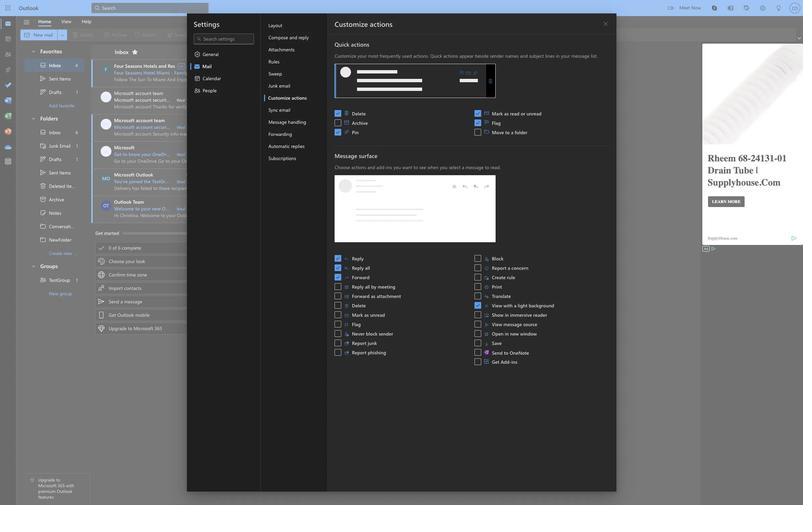 Task type: locate. For each thing, give the bounding box(es) containing it.
mark for 
[[492, 110, 503, 117]]

get right 
[[492, 359, 499, 365]]

0 vertical spatial unread
[[527, 110, 542, 117]]

2  tree item from the top
[[24, 166, 84, 179]]

1  from the top
[[31, 49, 36, 54]]

add favorite
[[49, 102, 74, 109]]

all
[[293, 31, 298, 38], [365, 265, 370, 271], [365, 283, 370, 290]]

 tree item
[[24, 139, 84, 152]]

 tree item for 
[[24, 85, 84, 99]]

folder down or
[[515, 129, 527, 135]]

2 four from the top
[[114, 69, 124, 76]]

Select a conversation checkbox
[[101, 200, 114, 211]]

choose
[[335, 164, 350, 171], [109, 258, 124, 265]]

as
[[299, 31, 303, 38], [504, 110, 509, 117], [371, 293, 375, 299], [364, 312, 369, 318]]

mobile right pc
[[240, 151, 254, 157]]

3 wed 10/4 from the top
[[177, 152, 194, 157]]

1  sent items from the top
[[40, 75, 71, 82]]

 left folders
[[31, 116, 36, 121]]

your right lines
[[561, 53, 570, 59]]

your
[[357, 53, 367, 59], [561, 53, 570, 59], [142, 151, 151, 157], [212, 151, 222, 157], [141, 205, 151, 212], [126, 258, 135, 265], [429, 296, 438, 303]]

0 vertical spatial choose
[[335, 164, 350, 171]]

you've
[[114, 178, 128, 185]]

upgrade
[[109, 325, 127, 332], [38, 477, 55, 483]]

0 vertical spatial create
[[49, 250, 62, 256]]

2 forward from the top
[[352, 293, 370, 299]]

people
[[203, 87, 217, 94]]

 inside  show in immersive reader
[[484, 313, 489, 318]]

create new folder tree item
[[24, 246, 86, 260]]

 tree item up newfolder
[[24, 220, 92, 233]]

2 mt from the top
[[103, 121, 110, 127]]

a right select
[[462, 164, 464, 171]]

2 select a conversation checkbox from the top
[[101, 146, 114, 157]]

 tree item
[[24, 85, 84, 99], [24, 152, 84, 166]]

email down sweep
[[279, 83, 290, 89]]

 tree item up 'deleted'
[[24, 166, 84, 179]]

security for was
[[154, 124, 171, 130]]

outlook up camera on the right
[[455, 287, 472, 293]]

reply down the  forward
[[352, 283, 364, 290]]

 for 
[[40, 156, 46, 162]]

report for report a concern
[[492, 265, 506, 271]]

microsoft account team up microsoft account security info was added
[[114, 117, 165, 124]]

 save
[[484, 340, 502, 346]]

 down  on the top left of the page
[[40, 156, 46, 162]]

send inside customize actions "tab panel"
[[492, 350, 503, 356]]

reply up the  forward
[[352, 265, 364, 271]]

view left help on the left
[[61, 18, 71, 24]]

message list no conversations selected list box
[[91, 60, 254, 505]]

1 vertical spatial in
[[505, 312, 509, 318]]

 sent items
[[40, 75, 71, 82], [40, 169, 71, 176]]

0 vertical spatial delete
[[352, 110, 366, 117]]

Select a conversation checkbox
[[101, 92, 114, 102], [101, 146, 114, 157]]

with right premium
[[66, 483, 74, 489]]

0 vertical spatial sent
[[49, 75, 58, 82]]

attachments button
[[264, 44, 327, 56]]

message
[[268, 119, 287, 125], [335, 152, 357, 159]]

attachments
[[268, 46, 295, 53]]

sync
[[268, 107, 278, 113]]

with inside customize actions "tab panel"
[[503, 302, 513, 309]]

 for forward
[[336, 275, 340, 280]]

to up add- at the bottom of page
[[504, 350, 508, 356]]

select a conversation checkbox containing mt
[[101, 92, 114, 102]]

upgrade inside upgrade to microsoft 365 with premium outlook features
[[38, 477, 55, 483]]

0 vertical spatial group
[[175, 178, 188, 185]]

 inside the favorites tree
[[40, 75, 46, 82]]

reply for reply
[[352, 255, 364, 262]]

junk
[[368, 340, 377, 346]]

info for verification
[[170, 97, 178, 103]]

0 vertical spatial archive
[[352, 120, 368, 126]]

customize actions
[[335, 19, 393, 29], [268, 95, 307, 101]]

f
[[105, 66, 107, 73]]

 for view with a light background
[[475, 303, 480, 308]]

tab list containing home
[[33, 16, 97, 27]]

in right open
[[505, 330, 509, 337]]

email
[[279, 83, 290, 89], [279, 107, 290, 113]]

1 vertical spatial 
[[344, 304, 349, 308]]

2 vertical spatial in
[[505, 330, 509, 337]]

0 vertical spatial message
[[268, 119, 287, 125]]

inbox for 2nd  tree item from the top
[[49, 129, 61, 135]]

2 wed 10/4 from the top
[[177, 125, 194, 130]]

1 drafts from the top
[[49, 89, 61, 95]]

items up the 'favorite'
[[59, 75, 71, 82]]

0 vertical spatial 
[[484, 120, 489, 125]]

0 horizontal spatial 365
[[58, 483, 65, 489]]

1 horizontal spatial group
[[175, 178, 188, 185]]

microsoft account team up microsoft account security info verification
[[114, 90, 163, 96]]

calendar image
[[5, 36, 11, 43]]

2 email from the top
[[279, 107, 290, 113]]

 left 
[[475, 303, 480, 308]]

get left the started
[[95, 230, 103, 236]]

 for folders
[[31, 116, 36, 121]]

choose inside message list no conversations selected list box
[[109, 258, 124, 265]]

unread down scan
[[370, 312, 385, 318]]

2  tree item from the top
[[24, 233, 84, 246]]

 left 
[[475, 111, 480, 116]]

tree
[[24, 126, 92, 260]]

team
[[153, 90, 163, 96], [154, 117, 165, 124]]

 inside  reply all by meeting
[[344, 285, 349, 290]]

message inside button
[[268, 119, 287, 125]]

flag for  flag
[[492, 120, 501, 126]]

0 horizontal spatial ad
[[179, 64, 184, 68]]

to down team
[[135, 205, 140, 212]]

drafts inside the favorites tree
[[49, 89, 61, 95]]

message inside list box
[[124, 298, 142, 305]]

document
[[0, 0, 803, 505]]

was
[[182, 124, 190, 130]]

your down team
[[141, 205, 151, 212]]

 for  delete
[[344, 304, 349, 308]]

names
[[505, 53, 519, 59]]

 for  newfolder
[[40, 236, 46, 243]]

view inside button
[[61, 18, 71, 24]]

1 vertical spatial select a conversation checkbox
[[101, 146, 114, 157]]

 inside message list no conversations selected list box
[[98, 245, 105, 251]]

outlook banner
[[0, 0, 803, 16]]

1  from the top
[[40, 223, 46, 230]]

reply up  reply all on the bottom left
[[352, 255, 364, 262]]

2 hotel from the left
[[208, 69, 219, 76]]

1 vertical spatial mark
[[492, 110, 503, 117]]

mt inside option
[[103, 121, 110, 127]]

 tree item
[[24, 220, 92, 233], [24, 233, 84, 246]]

1 vertical spatial 
[[40, 277, 46, 283]]

 up add favorite tree item
[[40, 89, 46, 95]]

 left newfolder
[[40, 236, 46, 243]]

2 microsoft account team from the top
[[114, 117, 165, 124]]

0 vertical spatial  tree item
[[24, 85, 84, 99]]

appear
[[459, 53, 474, 59]]

1 vertical spatial all
[[365, 265, 370, 271]]

all left by
[[365, 283, 370, 290]]

1  from the top
[[40, 62, 46, 68]]

inbox inside tree
[[49, 129, 61, 135]]

settings
[[194, 19, 219, 29]]

1 vertical spatial customize actions
[[268, 95, 307, 101]]

 button left groups
[[28, 260, 39, 272]]

1 vertical spatial 
[[344, 285, 349, 290]]

actions.
[[413, 53, 429, 59]]

1 vertical spatial 4
[[75, 129, 78, 135]]

 down 
[[344, 304, 349, 308]]

0 horizontal spatial 
[[40, 277, 46, 283]]

message left surface
[[335, 152, 357, 159]]

1 seasons from the top
[[125, 63, 142, 69]]

1 select a conversation checkbox from the top
[[101, 92, 114, 102]]

customize inside button
[[268, 95, 290, 101]]

1 horizontal spatial 
[[194, 87, 201, 94]]

time
[[127, 272, 136, 278]]

mt for microsoft account security info verification
[[103, 94, 110, 100]]

 sent items up  tree item
[[40, 169, 71, 176]]

1 wed from the top
[[177, 97, 185, 103]]

1 vertical spatial  drafts
[[40, 156, 61, 162]]

 inside message list no conversations selected list box
[[98, 312, 105, 319]]

welcome
[[114, 205, 134, 212]]

email inside sync email button
[[279, 107, 290, 113]]

1 vertical spatial  tree item
[[24, 166, 84, 179]]

0 vertical spatial upgrade
[[109, 325, 127, 332]]

four right four seasons hotels and resorts icon
[[114, 69, 124, 76]]

 up  tree item
[[40, 169, 46, 176]]


[[484, 341, 489, 346]]

 tree item
[[24, 206, 84, 220]]

your down places.
[[429, 296, 438, 303]]

1  tree item from the top
[[24, 72, 84, 85]]

 for reply
[[336, 256, 340, 261]]

by
[[371, 283, 376, 290]]

1 right  testgroup in the bottom of the page
[[76, 277, 78, 283]]

select a conversation checkbox for get to know your onedrive – how to back up your pc and mobile
[[101, 146, 114, 157]]

sent
[[49, 75, 58, 82], [49, 169, 58, 176]]

mark down  delete
[[352, 312, 363, 318]]

joined
[[129, 178, 142, 185]]

going
[[415, 287, 427, 293]]

1 horizontal spatial create
[[492, 274, 506, 280]]

2  drafts from the top
[[40, 156, 61, 162]]

message inside customize actions "tab panel"
[[335, 152, 357, 159]]

home button
[[33, 16, 56, 27]]


[[194, 75, 201, 82], [344, 285, 349, 290]]

3 reply from the top
[[352, 283, 364, 290]]

get down send a message
[[109, 312, 116, 318]]

1 vertical spatial view
[[492, 302, 502, 309]]

1 sent from the top
[[49, 75, 58, 82]]

microsoft account team image
[[101, 92, 111, 102], [101, 119, 111, 130]]

 button inside folders tree item
[[28, 112, 39, 125]]

report for report junk
[[352, 340, 366, 346]]

10/4 for onedrive
[[186, 152, 194, 157]]

1  tree item from the top
[[24, 58, 84, 72]]

10/4 for was
[[186, 125, 194, 130]]

never
[[352, 330, 365, 337]]

document containing settings
[[0, 0, 803, 505]]

2 vertical spatial items
[[66, 183, 78, 189]]

 inbox inside the favorites tree
[[40, 62, 61, 68]]

archive up pin
[[352, 120, 368, 126]]

3 1 from the top
[[76, 156, 78, 162]]

1 horizontal spatial upgrade
[[109, 325, 127, 332]]

message list section
[[91, 43, 254, 505]]

0 vertical spatial read
[[305, 31, 314, 38]]

add favorite tree item
[[24, 99, 84, 112]]

 down 
[[484, 276, 489, 280]]

 left 
[[336, 111, 340, 116]]

2 4 from the top
[[75, 129, 78, 135]]

1 horizontal spatial 365
[[155, 325, 162, 332]]

forwarding button
[[264, 128, 327, 140]]

application
[[0, 0, 803, 505]]

0 vertical spatial 
[[40, 75, 46, 82]]

flag up the move
[[492, 120, 501, 126]]

2 vertical spatial inbox
[[49, 129, 61, 135]]


[[98, 298, 105, 305]]

of
[[113, 245, 117, 251]]

 sent items inside tree
[[40, 169, 71, 176]]

6
[[118, 245, 121, 251]]

 sent items for 2nd  tree item from the bottom of the page
[[40, 75, 71, 82]]

new left outlook.com
[[152, 205, 161, 212]]


[[484, 111, 489, 115]]

email right sync
[[279, 107, 290, 113]]

archive inside " archive"
[[49, 196, 64, 203]]

 inside tree item
[[40, 277, 46, 283]]

1 vertical spatial reply
[[352, 265, 364, 271]]

 for pin
[[336, 130, 340, 135]]

1 mt from the top
[[103, 94, 110, 100]]

message down contacts
[[124, 298, 142, 305]]

new inside message list no conversations selected list box
[[152, 205, 161, 212]]

 for  reply all by meeting
[[344, 285, 349, 290]]

with down translate
[[503, 302, 513, 309]]

0 vertical spatial seasons
[[125, 63, 142, 69]]

testgroup inside  testgroup
[[49, 277, 70, 283]]

2 reply from the top
[[352, 265, 364, 271]]

2 drafts from the top
[[49, 156, 61, 162]]

layout button
[[264, 19, 327, 32]]

1 vertical spatial 
[[484, 276, 489, 280]]

all for 
[[293, 31, 298, 38]]

get for get to know your onedrive – how to back up your pc and mobile
[[114, 151, 122, 157]]

customize down junk email
[[268, 95, 290, 101]]

ins down send to onenote
[[511, 359, 517, 365]]

 drafts up 'add'
[[40, 89, 61, 95]]

1  button from the top
[[28, 45, 39, 57]]

 tree item
[[24, 179, 84, 193]]

hotel right friendly
[[208, 69, 219, 76]]

0 vertical spatial ad
[[179, 64, 184, 68]]

 tree item
[[24, 58, 84, 72], [24, 126, 84, 139]]

1 vertical spatial 
[[40, 156, 46, 162]]

–
[[174, 151, 176, 157]]

 for flag
[[475, 121, 480, 125]]

phone
[[439, 296, 452, 303]]

and left 'reply'
[[289, 34, 297, 41]]

Select a conversation checkbox
[[101, 119, 114, 130]]

2  button from the top
[[28, 112, 39, 125]]

 sent items up add favorite tree item
[[40, 75, 71, 82]]

meet
[[680, 4, 690, 11]]

inbox inside the favorites tree
[[49, 62, 61, 68]]

 inside the groups 'tree item'
[[31, 263, 36, 269]]

to left see
[[414, 164, 418, 171]]

to right premium features icon
[[56, 477, 60, 483]]

 for 
[[40, 89, 46, 95]]

365 inside upgrade to microsoft 365 with premium outlook features
[[58, 483, 65, 489]]

0 vertical spatial info
[[170, 97, 178, 103]]

5 wed 10/4 from the top
[[177, 206, 194, 211]]

powerpoint image
[[5, 129, 11, 135]]

1 4 from the top
[[75, 62, 78, 68]]

 for favorites
[[31, 49, 36, 54]]

Select a conversation checkbox
[[101, 173, 114, 184]]

0 horizontal spatial customize actions
[[268, 95, 307, 101]]

testgroup right joined
[[152, 178, 174, 185]]

1 microsoft account team image from the top
[[101, 92, 111, 102]]

items
[[59, 75, 71, 82], [59, 169, 71, 176], [66, 183, 78, 189]]

1 vertical spatial new
[[64, 250, 72, 256]]

2 vertical spatial report
[[352, 349, 366, 356]]

team for was
[[154, 117, 165, 124]]

a inside list box
[[120, 298, 123, 305]]

tab list
[[33, 16, 97, 27]]

0 vertical spatial select a conversation checkbox
[[101, 92, 114, 102]]

1  inbox from the top
[[40, 62, 61, 68]]

drafts down  junk email
[[49, 156, 61, 162]]

inbox 
[[115, 48, 138, 55]]

email
[[60, 142, 71, 149]]

2 sent from the top
[[49, 169, 58, 176]]

2  tree item from the top
[[24, 152, 84, 166]]

 tree item
[[24, 273, 84, 287]]

4 for first  tree item
[[75, 62, 78, 68]]

365 inside message list no conversations selected list box
[[155, 325, 162, 332]]

block
[[492, 255, 503, 262]]

actions down junk email button
[[292, 95, 307, 101]]

1 wed 10/4 from the top
[[177, 97, 194, 103]]

1  from the top
[[484, 120, 489, 125]]

 inside  create rule
[[484, 276, 489, 280]]

0 horizontal spatial 
[[194, 75, 201, 82]]

4 wed 10/4 from the top
[[177, 179, 194, 184]]

2 horizontal spatial new
[[510, 330, 519, 337]]

0 vertical spatial inbox
[[115, 48, 129, 55]]

hotel down four seasons hotels and resorts
[[143, 69, 155, 76]]

 drafts for 
[[40, 156, 61, 162]]

 up 
[[40, 183, 46, 189]]

you
[[393, 164, 401, 171], [440, 164, 448, 171], [484, 287, 492, 293]]

0 vertical spatial 365
[[155, 325, 162, 332]]

4 wed from the top
[[177, 179, 185, 184]]

 button left favorites on the left
[[28, 45, 39, 57]]

4 1 from the top
[[76, 277, 78, 283]]

1 reply from the top
[[352, 255, 364, 262]]

 inside tree item
[[40, 183, 46, 189]]

people image
[[5, 51, 11, 58]]

 inside the settings tab list
[[194, 87, 201, 94]]

the inside you're going places. take outlook with you for free. scan the qr code with your phone camera to download outlook mobile
[[391, 296, 398, 303]]

message handling
[[268, 119, 306, 125]]

0 vertical spatial drafts
[[49, 89, 61, 95]]

drafts
[[49, 89, 61, 95], [49, 156, 61, 162]]

security left the was at top
[[154, 124, 171, 130]]

actions left appear
[[443, 53, 458, 59]]

1 email from the top
[[279, 83, 290, 89]]

1  drafts from the top
[[40, 89, 61, 95]]

 drafts
[[40, 89, 61, 95], [40, 156, 61, 162]]

send to onenote
[[492, 350, 529, 356]]

email inside junk email button
[[279, 83, 290, 89]]

microsoft outlook image
[[101, 173, 111, 184]]

pin
[[352, 129, 359, 135]]

 forward as attachment
[[344, 293, 401, 299]]

 reply all
[[344, 265, 370, 271]]

0 vertical spatial flag
[[492, 120, 501, 126]]

1  from the top
[[40, 89, 46, 95]]

1 horizontal spatial 
[[344, 304, 349, 308]]

0 horizontal spatial create
[[49, 250, 62, 256]]

left-rail-appbar navigation
[[1, 16, 15, 155]]

delete for  delete
[[352, 110, 366, 117]]

four right the f
[[114, 63, 124, 69]]

0 vertical spatial folder
[[515, 129, 527, 135]]

2 microsoft account team image from the top
[[101, 119, 111, 130]]

0 horizontal spatial the
[[144, 178, 151, 185]]

choose for choose your look
[[109, 258, 124, 265]]

1 vertical spatial forward
[[352, 293, 370, 299]]

 button
[[130, 47, 140, 57]]

0 vertical spatial send
[[109, 298, 119, 305]]

 down 
[[484, 313, 489, 318]]

view up open
[[492, 321, 502, 327]]

2  inbox from the top
[[40, 129, 61, 136]]

2 vertical spatial customize
[[268, 95, 290, 101]]

1 horizontal spatial junk
[[268, 83, 278, 89]]

1 vertical spatial create
[[492, 274, 506, 280]]

tags group
[[270, 28, 476, 42]]

1 horizontal spatial send
[[492, 350, 503, 356]]

quick
[[335, 41, 349, 48], [430, 53, 442, 59]]

 for groups
[[31, 263, 36, 269]]

1 horizontal spatial choose
[[335, 164, 350, 171]]

outlook link
[[19, 0, 39, 16]]

sync email
[[268, 107, 290, 113]]

reply for reply all
[[352, 265, 364, 271]]

1 vertical spatial microsoft account team image
[[101, 119, 111, 130]]

 sent items inside the favorites tree
[[40, 75, 71, 82]]

mt for microsoft account security info was added
[[103, 121, 110, 127]]

 report a concern
[[484, 265, 528, 271]]

 for  show in immersive reader
[[484, 313, 489, 318]]

 inside the favorites tree
[[40, 89, 46, 95]]

confirm time zone
[[109, 272, 147, 278]]

forward down  reply all on the bottom left
[[352, 274, 370, 280]]

archive inside customize actions "tab panel"
[[352, 120, 368, 126]]

4 inside the favorites tree
[[75, 62, 78, 68]]

0 horizontal spatial 
[[40, 183, 46, 189]]

0 vertical spatial forward
[[352, 274, 370, 280]]

actions down message surface at the left
[[351, 164, 366, 171]]

1 horizontal spatial read
[[510, 110, 519, 117]]

1 four from the top
[[114, 63, 124, 69]]

choose inside customize actions "tab panel"
[[335, 164, 350, 171]]

dialog
[[0, 0, 803, 505]]

1 inside the favorites tree
[[76, 89, 78, 95]]

0 vertical spatial mark
[[281, 31, 292, 38]]

all for 
[[365, 265, 370, 271]]

actions down outlook banner
[[370, 19, 393, 29]]

quick right actions.
[[430, 53, 442, 59]]

1 horizontal spatial customize actions
[[335, 19, 393, 29]]

mobile up immersive
[[516, 296, 530, 303]]

 tree item up  junk email
[[24, 126, 84, 139]]

group right new
[[60, 290, 72, 297]]

4 for 2nd  tree item from the top
[[75, 129, 78, 135]]

3  from the top
[[31, 263, 36, 269]]

new inside create new folder tree item
[[64, 250, 72, 256]]

send right 
[[109, 298, 119, 305]]

customize actions inside button
[[268, 95, 307, 101]]

2  from the top
[[40, 236, 46, 243]]

1 vertical spatial folder
[[73, 250, 86, 256]]

and right names
[[520, 53, 528, 59]]

in for window
[[505, 330, 509, 337]]

word image
[[5, 98, 11, 104]]

4 inside tree
[[75, 129, 78, 135]]

more apps image
[[5, 158, 11, 165]]

microsoft image
[[101, 146, 111, 157]]

0 horizontal spatial mark
[[281, 31, 292, 38]]

send inside message list no conversations selected list box
[[109, 298, 119, 305]]

0 vertical spatial sender
[[490, 53, 504, 59]]

 tree item down  junk email
[[24, 152, 84, 166]]

3 wed from the top
[[177, 152, 185, 157]]

message down sync email
[[268, 119, 287, 125]]

1 horizontal spatial testgroup
[[152, 178, 174, 185]]

1 horizontal spatial message
[[335, 152, 357, 159]]

 forward
[[344, 274, 370, 280]]

0 vertical spatial all
[[293, 31, 298, 38]]

365 for upgrade to microsoft 365 with premium outlook features
[[58, 483, 65, 489]]

features
[[38, 494, 54, 500]]

 for delete
[[336, 111, 340, 116]]

 drafts inside the favorites tree
[[40, 89, 61, 95]]

 down the ''
[[194, 75, 201, 82]]

 inside the favorites tree
[[40, 62, 46, 68]]

1 vertical spatial  button
[[28, 112, 39, 125]]

microsoft account team image for microsoft account security info was added
[[101, 119, 111, 130]]

1 vertical spatial archive
[[49, 196, 64, 203]]

 left groups
[[31, 263, 36, 269]]

read up attachments button
[[305, 31, 314, 38]]

outlook up 
[[19, 4, 39, 11]]

1 1 from the top
[[76, 89, 78, 95]]

2 wed from the top
[[177, 125, 185, 130]]

0 vertical spatial microsoft account team image
[[101, 92, 111, 102]]

new inside customize actions "tab panel"
[[510, 330, 519, 337]]

forward
[[352, 274, 370, 280], [352, 293, 370, 299]]

2 vertical spatial view
[[492, 321, 502, 327]]

 tree item
[[24, 72, 84, 85], [24, 166, 84, 179]]

0 vertical spatial report
[[492, 265, 506, 271]]

 delete
[[344, 302, 366, 309]]

new group
[[49, 290, 72, 297]]

1 vertical spatial 365
[[58, 483, 65, 489]]

 inside folders tree item
[[31, 116, 36, 121]]

0 vertical spatial 
[[194, 75, 201, 82]]

2  sent items from the top
[[40, 169, 71, 176]]

 tree item for 
[[24, 152, 84, 166]]

or
[[521, 110, 525, 117]]

new down newfolder
[[64, 250, 72, 256]]

group inside tree item
[[60, 290, 72, 297]]

0 horizontal spatial hotel
[[143, 69, 155, 76]]

2  from the top
[[484, 276, 489, 280]]

10/4 for outlook.com
[[186, 206, 194, 211]]

2 1 from the top
[[76, 142, 78, 149]]

 inside favorites tree item
[[31, 49, 36, 54]]

1
[[76, 89, 78, 95], [76, 142, 78, 149], [76, 156, 78, 162], [76, 277, 78, 283]]

ot
[[103, 202, 109, 209]]

take
[[444, 287, 454, 293]]

 inside the settings tab list
[[194, 75, 201, 82]]

2 seasons from the top
[[125, 69, 142, 76]]

customize
[[335, 19, 368, 29], [335, 53, 356, 59], [268, 95, 290, 101]]

mark inside  mark all as read
[[281, 31, 292, 38]]

 inside  flag
[[484, 120, 489, 125]]

1 vertical spatial 
[[40, 169, 46, 176]]

junk down sweep
[[268, 83, 278, 89]]

friendly
[[189, 69, 206, 76]]

welcome to your new outlook.com account
[[114, 205, 208, 212]]

1  tree item from the top
[[24, 85, 84, 99]]

ad inside message list no conversations selected list box
[[179, 64, 184, 68]]

0 vertical spatial testgroup
[[152, 178, 174, 185]]

security
[[153, 97, 169, 103], [154, 124, 171, 130]]

report for report phishing
[[352, 349, 366, 356]]

replies
[[291, 143, 305, 149]]

2 delete from the top
[[352, 302, 366, 309]]

drafts for 
[[49, 156, 61, 162]]

move & delete group
[[20, 28, 228, 42]]

2  from the top
[[31, 116, 36, 121]]

0 vertical spatial  tree item
[[24, 72, 84, 85]]

0 vertical spatial email
[[279, 83, 290, 89]]

 button inside the groups 'tree item'
[[28, 260, 39, 272]]

seasons down four seasons hotels and resorts
[[125, 69, 142, 76]]

junk inside  junk email
[[49, 142, 58, 149]]

1 vertical spatial sent
[[49, 169, 58, 176]]

1  from the top
[[40, 75, 46, 82]]

and up miami
[[158, 63, 166, 69]]

flag up the 'never'
[[352, 321, 361, 327]]

1 vertical spatial testgroup
[[49, 277, 70, 283]]

2 vertical spatial 
[[31, 263, 36, 269]]

as inside  mark all as read
[[299, 31, 303, 38]]

favorites tree item
[[24, 45, 84, 58]]

deleted
[[49, 183, 65, 189]]

2  from the top
[[40, 156, 46, 162]]

0 horizontal spatial 
[[98, 312, 105, 319]]

tree containing 
[[24, 126, 92, 260]]

 tree item down favorites on the left
[[24, 58, 84, 72]]

group
[[175, 178, 188, 185], [60, 290, 72, 297]]

delete up  mark as unread on the left of page
[[352, 302, 366, 309]]


[[98, 312, 105, 319], [484, 313, 489, 318]]

1 microsoft account team from the top
[[114, 90, 163, 96]]

team up microsoft account security info was added
[[154, 117, 165, 124]]

and inside button
[[289, 34, 297, 41]]

info left the was at top
[[172, 124, 180, 130]]

wed for was
[[177, 125, 185, 130]]

to do image
[[5, 82, 11, 89]]

 button inside favorites tree item
[[28, 45, 39, 57]]

all inside  mark all as read
[[293, 31, 298, 38]]

inbox down favorites tree item
[[49, 62, 61, 68]]

calendar
[[203, 75, 221, 82]]

1 forward from the top
[[352, 274, 370, 280]]

select a conversation checkbox for microsoft account security info verification
[[101, 92, 114, 102]]


[[344, 266, 349, 271]]

1 delete from the top
[[352, 110, 366, 117]]

3  button from the top
[[28, 260, 39, 272]]

0 vertical spatial 
[[194, 87, 201, 94]]

1  tree item from the top
[[24, 220, 92, 233]]

select a conversation checkbox containing m
[[101, 146, 114, 157]]

drafts for 
[[49, 89, 61, 95]]

move
[[492, 129, 504, 135]]

in right the show
[[505, 312, 509, 318]]

 create rule
[[484, 274, 515, 280]]

new down  view message source
[[510, 330, 519, 337]]

 inside  delete
[[344, 304, 349, 308]]

4
[[75, 62, 78, 68], [75, 129, 78, 135]]


[[40, 62, 46, 68], [40, 129, 46, 136]]

5 wed from the top
[[177, 206, 185, 211]]

1 vertical spatial team
[[154, 117, 165, 124]]

0 vertical spatial microsoft account team
[[114, 90, 163, 96]]

upgrade inside message list no conversations selected list box
[[109, 325, 127, 332]]

1 vertical spatial items
[[59, 169, 71, 176]]



Task type: vqa. For each thing, say whether or not it's contained in the screenshot.


Task type: describe. For each thing, give the bounding box(es) containing it.
info for was
[[172, 124, 180, 130]]

download
[[476, 296, 496, 303]]

1 vertical spatial ins
[[511, 359, 517, 365]]

wed for group
[[177, 179, 185, 184]]

 pin
[[344, 129, 359, 135]]

used
[[402, 53, 412, 59]]


[[484, 129, 489, 134]]

inbox heading
[[106, 45, 140, 59]]

1 horizontal spatial sender
[[490, 53, 504, 59]]

your left most
[[357, 53, 367, 59]]

1 hotel from the left
[[143, 69, 155, 76]]

microsoft account team for microsoft account security info verification
[[114, 90, 163, 96]]

security for verification
[[153, 97, 169, 103]]

subscriptions
[[268, 155, 296, 161]]

to right the move
[[505, 129, 510, 135]]

0 horizontal spatial sender
[[379, 330, 393, 337]]

wed 10/4 for verification
[[177, 97, 194, 103]]

surface
[[359, 152, 377, 159]]

and left the add- at the left of the page
[[367, 164, 375, 171]]

 for mark as read or unread
[[475, 111, 480, 116]]

upgrade for upgrade to microsoft 365
[[109, 325, 127, 332]]

and right pc
[[230, 151, 238, 157]]

in for reader
[[505, 312, 509, 318]]

customize actions heading
[[335, 19, 393, 29]]

get outlook mobile
[[109, 312, 150, 318]]

 for 
[[98, 312, 105, 319]]

folders tree item
[[24, 112, 84, 126]]

0 vertical spatial customize
[[335, 19, 368, 29]]

 button for folders
[[28, 112, 39, 125]]

you're going places. take outlook with you for free. scan the qr code with your phone camera to download outlook mobile
[[380, 287, 530, 303]]

all for 
[[365, 283, 370, 290]]

 archive
[[344, 120, 368, 126]]

0 horizontal spatial you
[[393, 164, 401, 171]]

to left read.
[[485, 164, 489, 171]]

as for mark as unread
[[364, 312, 369, 318]]

favorites
[[40, 48, 62, 55]]

seasons for hotel
[[125, 69, 142, 76]]

four seasons hotels and resorts image
[[101, 64, 111, 75]]

folder inside customize actions "tab panel"
[[515, 129, 527, 135]]

premium features image
[[30, 478, 35, 483]]

 button for favorites
[[28, 45, 39, 57]]

four for four seasons hotels and resorts
[[114, 63, 124, 69]]

microsoft account team image for microsoft account security info verification
[[101, 92, 111, 102]]

contacts
[[124, 285, 142, 291]]

mark for 
[[352, 312, 363, 318]]

outlook up the welcome
[[114, 199, 131, 205]]

wed 10/4 for outlook.com
[[177, 206, 194, 211]]

places.
[[428, 287, 443, 293]]

complete
[[122, 245, 141, 251]]

create inside tree item
[[49, 250, 62, 256]]

inbox for first  tree item
[[49, 62, 61, 68]]

mark for 
[[281, 31, 292, 38]]

as for mark as read or unread
[[504, 110, 509, 117]]

microsoft account security info was added
[[114, 124, 204, 130]]

read inside  mark all as read
[[305, 31, 314, 38]]

wed for verification
[[177, 97, 185, 103]]

choose for choose actions and add-ins you want to see when you select a message to read.
[[335, 164, 350, 171]]

1 vertical spatial unread
[[370, 312, 385, 318]]

zone
[[137, 272, 147, 278]]

message left list.
[[571, 53, 590, 59]]

light
[[518, 302, 527, 309]]

 for 
[[194, 75, 201, 82]]

 button
[[194, 47, 205, 57]]

dialog containing settings
[[0, 0, 803, 505]]

reply for reply all by meeting
[[352, 283, 364, 290]]

set your advertising preferences image
[[711, 246, 716, 251]]


[[344, 257, 349, 261]]

 report phishing
[[344, 349, 386, 356]]

2  from the top
[[40, 169, 46, 176]]

qr
[[399, 296, 406, 303]]

files image
[[5, 67, 11, 74]]

Search settings search field
[[201, 36, 247, 42]]

archive for 
[[352, 120, 368, 126]]

 for 
[[194, 87, 201, 94]]

junk inside button
[[268, 83, 278, 89]]

1 vertical spatial customize
[[335, 53, 356, 59]]

wed for onedrive
[[177, 152, 185, 157]]

sent inside the favorites tree
[[49, 75, 58, 82]]

new group tree item
[[24, 287, 84, 300]]

get for get outlook mobile
[[109, 312, 116, 318]]

settings heading
[[194, 19, 219, 29]]

archive for 
[[49, 196, 64, 203]]

2  tree item from the top
[[24, 126, 84, 139]]


[[344, 332, 349, 337]]

message right select
[[466, 164, 484, 171]]


[[344, 323, 349, 327]]

2 vertical spatial mobile
[[135, 312, 150, 318]]

email for junk email
[[279, 83, 290, 89]]


[[344, 294, 349, 299]]


[[668, 5, 674, 11]]

 for flag
[[484, 120, 489, 125]]

up
[[205, 151, 211, 157]]

email for sync email
[[279, 107, 290, 113]]

m
[[104, 148, 108, 154]]

get inside customize actions "tab panel"
[[492, 359, 499, 365]]

 delete
[[344, 110, 366, 117]]

beside
[[475, 53, 489, 59]]

wed 10/4 for was
[[177, 125, 194, 130]]

wed 10/4 for group
[[177, 179, 194, 184]]

outlook inside upgrade to microsoft 365 with premium outlook features
[[57, 488, 72, 494]]

microsoft inside upgrade to microsoft 365 with premium outlook features
[[38, 483, 57, 489]]

confirm
[[109, 272, 125, 278]]

see
[[419, 164, 426, 171]]

now
[[692, 4, 701, 11]]

to left 'know'
[[123, 151, 127, 157]]

your left look
[[126, 258, 135, 265]]

view for view with a light background
[[492, 302, 502, 309]]

reader
[[533, 312, 547, 318]]

you've joined the testgroup group
[[114, 178, 188, 185]]


[[344, 120, 349, 125]]

view for view message source
[[492, 321, 502, 327]]

the inside message list no conversations selected list box
[[144, 178, 151, 185]]

lines
[[545, 53, 555, 59]]

automatic replies button
[[264, 140, 327, 152]]

to right how
[[188, 151, 193, 157]]

settings tab list
[[187, 13, 261, 492]]

conversation
[[49, 223, 76, 229]]


[[603, 21, 608, 27]]

 for reply all
[[336, 266, 340, 270]]

onedrive
[[152, 151, 172, 157]]

junk email button
[[264, 80, 327, 92]]

testgroup inside message list no conversations selected list box
[[152, 178, 174, 185]]

save
[[492, 340, 502, 346]]

items inside the favorites tree
[[59, 75, 71, 82]]


[[187, 172, 193, 178]]

1 horizontal spatial unread
[[527, 110, 542, 117]]

microsoft outlook
[[114, 172, 153, 178]]

favorites tree
[[24, 42, 84, 112]]


[[344, 111, 349, 115]]

to inside upgrade to microsoft 365 with premium outlook features
[[56, 477, 60, 483]]

you inside you're going places. take outlook with you for free. scan the qr code with your phone camera to download outlook mobile
[[484, 287, 492, 293]]

outlook up you've joined the testgroup group
[[136, 172, 153, 178]]

 button
[[20, 16, 33, 28]]

items inside the  deleted items
[[66, 183, 78, 189]]

new for welcome
[[152, 205, 161, 212]]

create new folder
[[49, 250, 86, 256]]

to down get outlook mobile
[[128, 325, 132, 332]]

 conversation history
[[40, 223, 92, 230]]

0 horizontal spatial ins
[[386, 164, 392, 171]]

window
[[520, 330, 537, 337]]

wed for outlook.com
[[177, 206, 185, 211]]

flag for  flag
[[352, 321, 361, 327]]

upgrade for upgrade to microsoft 365 with premium outlook features
[[38, 477, 55, 483]]


[[344, 351, 349, 355]]

 for  conversation history
[[40, 223, 46, 230]]

 print
[[484, 283, 502, 290]]

a right the move
[[511, 129, 513, 135]]

upgrade to microsoft 365
[[109, 325, 162, 332]]

open
[[492, 330, 504, 337]]

customize your most frequently used actions. quick actions appear beside sender names and subject lines in your message list.
[[335, 53, 598, 59]]

actions inside button
[[292, 95, 307, 101]]

actions up most
[[351, 41, 369, 48]]

pc
[[223, 151, 229, 157]]

 block
[[484, 255, 503, 262]]

 for  testgroup
[[40, 277, 46, 283]]

add-
[[501, 359, 511, 365]]

mail image
[[5, 20, 11, 27]]

hotels
[[143, 63, 157, 69]]

10/4 for group
[[186, 179, 194, 184]]

onedrive image
[[5, 144, 11, 151]]

look
[[136, 258, 145, 265]]

send for send to onenote
[[492, 350, 503, 356]]

a up rule
[[508, 265, 510, 271]]

four for four seasons hotel miami - family friendly hotel
[[114, 69, 124, 76]]

code
[[407, 296, 417, 303]]

customize actions inside "tab panel"
[[335, 19, 393, 29]]

0 vertical spatial in
[[556, 53, 560, 59]]

inbox inside inbox 
[[115, 48, 129, 55]]

get for get started
[[95, 230, 103, 236]]

1 vertical spatial quick
[[430, 53, 442, 59]]

folder inside tree item
[[73, 250, 86, 256]]

 button for groups
[[28, 260, 39, 272]]

forward for forward as attachment
[[352, 293, 370, 299]]


[[273, 32, 280, 38]]

outlook down send a message
[[117, 312, 134, 318]]


[[40, 196, 46, 203]]

a left light
[[514, 302, 516, 309]]

application containing settings
[[0, 0, 803, 505]]

outlook inside banner
[[19, 4, 39, 11]]

mobile inside you're going places. take outlook with you for free. scan the qr code with your phone camera to download outlook mobile
[[516, 296, 530, 303]]

newfolder
[[49, 236, 71, 243]]

your right up
[[212, 151, 222, 157]]

to inside you're going places. take outlook with you for free. scan the qr code with your phone camera to download outlook mobile
[[470, 296, 474, 303]]

send for send a message
[[109, 298, 119, 305]]

you're
[[400, 287, 413, 293]]

 drafts for 
[[40, 89, 61, 95]]

 tree item
[[24, 193, 84, 206]]

with inside upgrade to microsoft 365 with premium outlook features
[[66, 483, 74, 489]]

attachment
[[377, 293, 401, 299]]

 for create
[[484, 276, 489, 280]]

microsoft account team for microsoft account security info was added
[[114, 117, 165, 124]]

new for 
[[510, 330, 519, 337]]

1 horizontal spatial ad
[[704, 246, 708, 251]]

message for message surface
[[335, 152, 357, 159]]

help
[[82, 18, 91, 24]]

meeting
[[378, 283, 395, 290]]

customize actions tab panel
[[328, 13, 616, 492]]

excel image
[[5, 113, 11, 120]]

create inside customize actions "tab panel"
[[492, 274, 506, 280]]

 reply all by meeting
[[344, 283, 395, 290]]

 sent items for second  tree item from the top
[[40, 169, 71, 176]]


[[98, 285, 105, 292]]

your inside you're going places. take outlook with you for free. scan the qr code with your phone camera to download outlook mobile
[[429, 296, 438, 303]]

groups tree item
[[24, 260, 84, 273]]

 archive
[[40, 196, 64, 203]]

1 inside  tree item
[[76, 142, 78, 149]]

camera
[[454, 296, 469, 303]]

choose your look
[[109, 258, 145, 265]]

10/4 for verification
[[186, 97, 194, 103]]

0 vertical spatial mobile
[[240, 151, 254, 157]]

import contacts
[[109, 285, 142, 291]]

team for verification
[[153, 90, 163, 96]]

back
[[194, 151, 204, 157]]

translate
[[492, 293, 511, 299]]

 never block sender
[[344, 330, 393, 337]]

forward for forward
[[352, 274, 370, 280]]

customize actions button
[[264, 92, 327, 104]]

 testgroup
[[40, 277, 70, 283]]

outlook down free.
[[498, 296, 514, 303]]

rule
[[507, 274, 515, 280]]

message up  open in new window
[[503, 321, 522, 327]]

subject
[[529, 53, 544, 59]]

forwarding
[[268, 131, 292, 137]]

read inside customize actions "tab panel"
[[510, 110, 519, 117]]

your right 'know'
[[142, 151, 151, 157]]


[[194, 63, 200, 70]]

 reply
[[344, 255, 364, 262]]

message for message handling
[[268, 119, 287, 125]]

 for  deleted items
[[40, 183, 46, 189]]

concern
[[511, 265, 528, 271]]

seasons for hotels
[[125, 63, 142, 69]]

outlook team image
[[101, 200, 111, 211]]

wed 10/4 for onedrive
[[177, 152, 194, 157]]

as for forward as attachment
[[371, 293, 375, 299]]


[[344, 129, 349, 134]]

1 horizontal spatial you
[[440, 164, 448, 171]]

source
[[523, 321, 537, 327]]

0 vertical spatial quick
[[335, 41, 349, 48]]

with down going
[[419, 296, 427, 303]]

1 inside '' tree item
[[76, 277, 78, 283]]

2  from the top
[[40, 129, 46, 136]]

when
[[427, 164, 439, 171]]

365 for upgrade to microsoft 365
[[155, 325, 162, 332]]

with left the 
[[473, 287, 483, 293]]

 newfolder
[[40, 236, 71, 243]]


[[98, 258, 105, 265]]

group inside message list no conversations selected list box
[[175, 178, 188, 185]]



